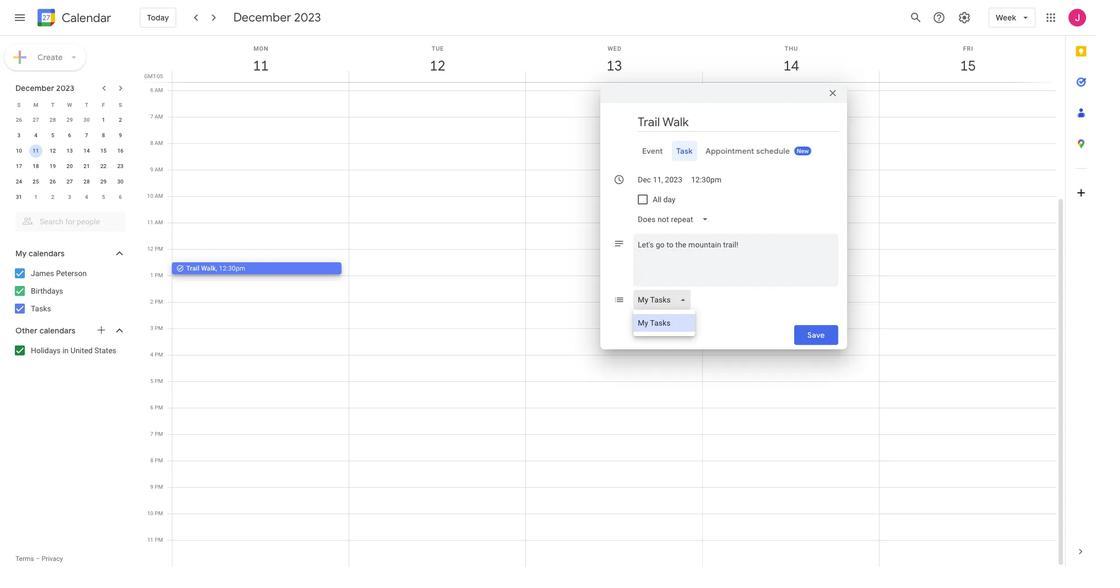 Task type: vqa. For each thing, say whether or not it's contained in the screenshot.


Task type: describe. For each thing, give the bounding box(es) containing it.
am for 6 am
[[155, 87, 163, 93]]

29 element
[[97, 175, 110, 189]]

05
[[157, 73, 163, 79]]

8 for 8 pm
[[150, 457, 153, 464]]

11 for 11 pm
[[147, 537, 153, 543]]

1 horizontal spatial december
[[234, 10, 291, 25]]

0 horizontal spatial 5
[[51, 132, 54, 138]]

appointment
[[706, 146, 755, 156]]

pm for 3 pm
[[155, 325, 163, 331]]

pm for 6 pm
[[155, 405, 163, 411]]

row containing 3
[[10, 128, 129, 143]]

my calendars button
[[2, 245, 137, 262]]

26 for november 26 element
[[16, 117, 22, 123]]

pm for 9 pm
[[155, 484, 163, 490]]

terms – privacy
[[15, 555, 63, 563]]

15 link
[[956, 53, 981, 79]]

6 for january 6 element
[[119, 194, 122, 200]]

8 pm
[[150, 457, 163, 464]]

14 column header
[[703, 36, 880, 82]]

thu 14
[[783, 45, 799, 75]]

january 5 element
[[97, 191, 110, 204]]

today
[[147, 13, 169, 23]]

settings menu image
[[959, 11, 972, 24]]

calendar
[[62, 10, 111, 26]]

17
[[16, 163, 22, 169]]

mon
[[254, 45, 269, 52]]

27 for 27 element
[[67, 179, 73, 185]]

21
[[83, 163, 90, 169]]

1 pm
[[150, 272, 163, 278]]

21 element
[[80, 160, 93, 173]]

calendars for other calendars
[[39, 326, 76, 336]]

all day
[[653, 195, 676, 204]]

11 am
[[147, 219, 163, 225]]

12 for 12 element
[[50, 148, 56, 154]]

1 horizontal spatial 2
[[119, 117, 122, 123]]

9 for 9 am
[[150, 166, 153, 173]]

today button
[[140, 4, 176, 31]]

event button
[[638, 141, 668, 161]]

30 element
[[114, 175, 127, 189]]

31 element
[[12, 191, 26, 204]]

pm for 11 pm
[[155, 537, 163, 543]]

all
[[653, 195, 662, 204]]

task list list box
[[634, 309, 696, 336]]

0 vertical spatial 1
[[102, 117, 105, 123]]

11 inside mon 11
[[252, 57, 268, 75]]

,
[[216, 265, 217, 272]]

my tasks option
[[634, 314, 696, 332]]

trail walk , 12:30pm
[[186, 265, 245, 272]]

0 vertical spatial 3
[[17, 132, 20, 138]]

am for 11 am
[[155, 219, 163, 225]]

24 element
[[12, 175, 26, 189]]

10 pm
[[147, 510, 163, 516]]

7 for 7 pm
[[150, 431, 153, 437]]

january 3 element
[[63, 191, 76, 204]]

15 inside "element"
[[100, 148, 107, 154]]

calendar element
[[35, 7, 111, 31]]

create
[[37, 52, 63, 62]]

holidays
[[31, 346, 61, 355]]

schedule
[[757, 146, 791, 156]]

9 pm
[[150, 484, 163, 490]]

11 link
[[248, 53, 274, 79]]

13 column header
[[526, 36, 703, 82]]

james peterson
[[31, 269, 87, 278]]

15 column header
[[880, 36, 1057, 82]]

privacy link
[[42, 555, 63, 563]]

row containing 26
[[10, 112, 129, 128]]

10 am
[[147, 193, 163, 199]]

row containing s
[[10, 97, 129, 112]]

create button
[[4, 44, 86, 71]]

Search for people text field
[[22, 212, 119, 231]]

16 element
[[114, 144, 127, 158]]

wed 13
[[606, 45, 622, 75]]

wed
[[608, 45, 622, 52]]

20
[[67, 163, 73, 169]]

2 pm
[[150, 299, 163, 305]]

fri 15
[[960, 45, 976, 75]]

united
[[71, 346, 93, 355]]

15 inside column header
[[960, 57, 976, 75]]

4 pm
[[150, 352, 163, 358]]

9 am
[[150, 166, 163, 173]]

18
[[33, 163, 39, 169]]

22 element
[[97, 160, 110, 173]]

privacy
[[42, 555, 63, 563]]

4 for january 4 element on the left top of page
[[85, 194, 88, 200]]

13 inside december 2023 grid
[[67, 148, 73, 154]]

1 horizontal spatial december 2023
[[234, 10, 321, 25]]

24
[[16, 179, 22, 185]]

25
[[33, 179, 39, 185]]

12 pm
[[147, 246, 163, 252]]

3 for 3 pm
[[150, 325, 153, 331]]

17 element
[[12, 160, 26, 173]]

11 pm
[[147, 537, 163, 543]]

26 for the 26 element
[[50, 179, 56, 185]]

am for 9 am
[[155, 166, 163, 173]]

19 element
[[46, 160, 59, 173]]

states
[[95, 346, 116, 355]]

walk
[[201, 265, 216, 272]]

7 pm
[[150, 431, 163, 437]]

12:30pm
[[219, 265, 245, 272]]

tasks
[[31, 304, 51, 313]]

0 horizontal spatial december 2023
[[15, 83, 74, 93]]

event
[[643, 146, 663, 156]]

6 pm
[[150, 405, 163, 411]]

2 for january 2 element on the left top of the page
[[51, 194, 54, 200]]

25 element
[[29, 175, 42, 189]]

my
[[15, 249, 27, 259]]

pm for 2 pm
[[155, 299, 163, 305]]

16
[[117, 148, 124, 154]]

1 horizontal spatial 2023
[[294, 10, 321, 25]]

Start date text field
[[638, 173, 683, 186]]

pm for 5 pm
[[155, 378, 163, 384]]

my calendars
[[15, 249, 65, 259]]

new
[[798, 147, 810, 155]]

thu
[[785, 45, 799, 52]]

week button
[[989, 4, 1036, 31]]

w
[[67, 102, 72, 108]]

tue
[[432, 45, 444, 52]]

29 for 29 element
[[100, 179, 107, 185]]

my calendars list
[[2, 265, 137, 317]]

11 cell
[[27, 143, 44, 159]]

12 for 12 pm
[[147, 246, 153, 252]]

november 27 element
[[29, 114, 42, 127]]

pm for 1 pm
[[155, 272, 163, 278]]

january 6 element
[[114, 191, 127, 204]]

terms
[[15, 555, 34, 563]]

11 for 11 am
[[147, 219, 153, 225]]

new element
[[795, 146, 812, 155]]

appointment schedule
[[706, 146, 791, 156]]

november 28 element
[[46, 114, 59, 127]]

january 1 element
[[29, 191, 42, 204]]

1 horizontal spatial tab list
[[1067, 36, 1097, 536]]

6 down november 29 element
[[68, 132, 71, 138]]

7 for 7
[[85, 132, 88, 138]]



Task type: locate. For each thing, give the bounding box(es) containing it.
2 vertical spatial 5
[[150, 378, 153, 384]]

12 link
[[425, 53, 451, 79]]

1
[[102, 117, 105, 123], [34, 194, 37, 200], [150, 272, 153, 278]]

28 down the 21 element
[[83, 179, 90, 185]]

0 vertical spatial 30
[[83, 117, 90, 123]]

3 for january 3 element at left top
[[68, 194, 71, 200]]

23 element
[[114, 160, 127, 173]]

add other calendars image
[[96, 325, 107, 336]]

8 for 8 am
[[150, 140, 153, 146]]

pm up 3 pm
[[155, 299, 163, 305]]

0 vertical spatial 8
[[102, 132, 105, 138]]

row up november 29 element
[[10, 97, 129, 112]]

1 vertical spatial 4
[[85, 194, 88, 200]]

0 horizontal spatial t
[[51, 102, 54, 108]]

12 pm from the top
[[155, 537, 163, 543]]

27 down 20 element
[[67, 179, 73, 185]]

1 vertical spatial 8
[[150, 140, 153, 146]]

1 vertical spatial 7
[[85, 132, 88, 138]]

row down 27 element
[[10, 190, 129, 205]]

3
[[17, 132, 20, 138], [68, 194, 71, 200], [150, 325, 153, 331]]

8 up 9 am
[[150, 140, 153, 146]]

10 for 10
[[16, 148, 22, 154]]

pm up 1 pm
[[155, 246, 163, 252]]

14 inside "column header"
[[783, 57, 799, 75]]

12 element
[[46, 144, 59, 158]]

row up "20"
[[10, 143, 129, 159]]

31
[[16, 194, 22, 200]]

s
[[17, 102, 21, 108], [119, 102, 122, 108]]

14 inside december 2023 grid
[[83, 148, 90, 154]]

tab list containing event
[[610, 141, 839, 161]]

january 4 element
[[80, 191, 93, 204]]

pm down 9 pm on the bottom left
[[155, 510, 163, 516]]

8 for 8
[[102, 132, 105, 138]]

2 t from the left
[[85, 102, 88, 108]]

2 vertical spatial 9
[[150, 484, 153, 490]]

1 s from the left
[[17, 102, 21, 108]]

0 horizontal spatial 14
[[83, 148, 90, 154]]

10 pm from the top
[[155, 484, 163, 490]]

0 vertical spatial 4
[[34, 132, 37, 138]]

fri
[[964, 45, 974, 52]]

calendars
[[29, 249, 65, 259], [39, 326, 76, 336]]

0 vertical spatial 15
[[960, 57, 976, 75]]

0 vertical spatial calendars
[[29, 249, 65, 259]]

28 for november 28 element
[[50, 117, 56, 123]]

1 vertical spatial 28
[[83, 179, 90, 185]]

1 down f
[[102, 117, 105, 123]]

row containing 17
[[10, 159, 129, 174]]

2 horizontal spatial 3
[[150, 325, 153, 331]]

task button
[[672, 141, 697, 161]]

30
[[83, 117, 90, 123], [117, 179, 124, 185]]

5 down 29 element
[[102, 194, 105, 200]]

12 column header
[[349, 36, 526, 82]]

calendar heading
[[60, 10, 111, 26]]

t
[[51, 102, 54, 108], [85, 102, 88, 108]]

11 pm from the top
[[155, 510, 163, 516]]

5 for 5 pm
[[150, 378, 153, 384]]

0 horizontal spatial tab list
[[610, 141, 839, 161]]

am down 05
[[155, 87, 163, 93]]

trail
[[186, 265, 200, 272]]

pm down 8 pm
[[155, 484, 163, 490]]

s right f
[[119, 102, 122, 108]]

0 vertical spatial 28
[[50, 117, 56, 123]]

None search field
[[0, 207, 137, 231]]

27 element
[[63, 175, 76, 189]]

pm up 5 pm
[[155, 352, 163, 358]]

13 down wed
[[606, 57, 622, 75]]

0 vertical spatial 13
[[606, 57, 622, 75]]

Add description text field
[[634, 238, 839, 278]]

10 for 10 am
[[147, 193, 153, 199]]

14 up 21
[[83, 148, 90, 154]]

7 pm from the top
[[155, 405, 163, 411]]

am for 10 am
[[155, 193, 163, 199]]

7 inside row
[[85, 132, 88, 138]]

9 for 9 pm
[[150, 484, 153, 490]]

26 inside november 26 element
[[16, 117, 22, 123]]

4 pm from the top
[[155, 325, 163, 331]]

1 vertical spatial 13
[[67, 148, 73, 154]]

am for 7 am
[[155, 114, 163, 120]]

11 inside cell
[[33, 148, 39, 154]]

1 vertical spatial december 2023
[[15, 83, 74, 93]]

other calendars button
[[2, 322, 137, 340]]

11 down the 10 pm
[[147, 537, 153, 543]]

1 row from the top
[[10, 97, 129, 112]]

4
[[34, 132, 37, 138], [85, 194, 88, 200], [150, 352, 153, 358]]

30 for 30 element
[[117, 179, 124, 185]]

11 down 10 am
[[147, 219, 153, 225]]

2 pm from the top
[[155, 272, 163, 278]]

14 down thu
[[783, 57, 799, 75]]

gmt-
[[144, 73, 157, 79]]

am up 9 am
[[155, 140, 163, 146]]

calendars inside 'dropdown button'
[[29, 249, 65, 259]]

pm down 2 pm
[[155, 325, 163, 331]]

pm down 5 pm
[[155, 405, 163, 411]]

1 horizontal spatial 26
[[50, 179, 56, 185]]

week
[[997, 13, 1017, 23]]

1 horizontal spatial 12
[[147, 246, 153, 252]]

1 for january 1 element
[[34, 194, 37, 200]]

december 2023
[[234, 10, 321, 25], [15, 83, 74, 93]]

row down 20 element
[[10, 174, 129, 190]]

row
[[10, 97, 129, 112], [10, 112, 129, 128], [10, 128, 129, 143], [10, 143, 129, 159], [10, 159, 129, 174], [10, 174, 129, 190], [10, 190, 129, 205]]

1 horizontal spatial s
[[119, 102, 122, 108]]

9 pm from the top
[[155, 457, 163, 464]]

2 horizontal spatial 5
[[150, 378, 153, 384]]

1 horizontal spatial 13
[[606, 57, 622, 75]]

14
[[783, 57, 799, 75], [83, 148, 90, 154]]

2 vertical spatial 4
[[150, 352, 153, 358]]

13 link
[[602, 53, 628, 79]]

0 horizontal spatial s
[[17, 102, 21, 108]]

0 vertical spatial 9
[[119, 132, 122, 138]]

8 inside december 2023 grid
[[102, 132, 105, 138]]

pm
[[155, 246, 163, 252], [155, 272, 163, 278], [155, 299, 163, 305], [155, 325, 163, 331], [155, 352, 163, 358], [155, 378, 163, 384], [155, 405, 163, 411], [155, 431, 163, 437], [155, 457, 163, 464], [155, 484, 163, 490], [155, 510, 163, 516], [155, 537, 163, 543]]

1 vertical spatial 27
[[67, 179, 73, 185]]

1 vertical spatial 10
[[147, 193, 153, 199]]

26 left november 27 element
[[16, 117, 22, 123]]

row containing 24
[[10, 174, 129, 190]]

28 for '28' element
[[83, 179, 90, 185]]

5 down "4 pm"
[[150, 378, 153, 384]]

8
[[102, 132, 105, 138], [150, 140, 153, 146], [150, 457, 153, 464]]

10 up 11 pm
[[147, 510, 153, 516]]

26 element
[[46, 175, 59, 189]]

2 am from the top
[[155, 114, 163, 120]]

11 column header
[[172, 36, 349, 82]]

t up november 30 element
[[85, 102, 88, 108]]

26 inside the 26 element
[[50, 179, 56, 185]]

7 for 7 am
[[150, 114, 153, 120]]

9 up '16'
[[119, 132, 122, 138]]

1 for 1 pm
[[150, 272, 153, 278]]

2 for 2 pm
[[150, 299, 153, 305]]

7 up 8 am
[[150, 114, 153, 120]]

6 down 5 pm
[[150, 405, 153, 411]]

7 up 8 pm
[[150, 431, 153, 437]]

tab list
[[1067, 36, 1097, 536], [610, 141, 839, 161]]

30 for november 30 element
[[83, 117, 90, 123]]

1 vertical spatial 29
[[100, 179, 107, 185]]

6 for 6 am
[[150, 87, 153, 93]]

4 for 4 pm
[[150, 352, 153, 358]]

12
[[429, 57, 445, 75], [50, 148, 56, 154], [147, 246, 153, 252]]

0 vertical spatial 27
[[33, 117, 39, 123]]

4 down 3 pm
[[150, 352, 153, 358]]

0 horizontal spatial december
[[15, 83, 54, 93]]

3 inside grid
[[150, 325, 153, 331]]

9 up 10 am
[[150, 166, 153, 173]]

0 vertical spatial 2023
[[294, 10, 321, 25]]

15 element
[[97, 144, 110, 158]]

am down 9 am
[[155, 193, 163, 199]]

1 vertical spatial 15
[[100, 148, 107, 154]]

2 vertical spatial 12
[[147, 246, 153, 252]]

1 down 12 pm
[[150, 272, 153, 278]]

1 horizontal spatial 30
[[117, 179, 124, 185]]

1 horizontal spatial 27
[[67, 179, 73, 185]]

1 pm from the top
[[155, 246, 163, 252]]

0 horizontal spatial 12
[[50, 148, 56, 154]]

am down 8 am
[[155, 166, 163, 173]]

13
[[606, 57, 622, 75], [67, 148, 73, 154]]

0 vertical spatial 5
[[51, 132, 54, 138]]

2 vertical spatial 2
[[150, 299, 153, 305]]

m
[[33, 102, 38, 108]]

1 vertical spatial 2
[[51, 194, 54, 200]]

pm for 8 pm
[[155, 457, 163, 464]]

5 for january 5 'element'
[[102, 194, 105, 200]]

23
[[117, 163, 124, 169]]

1 horizontal spatial 28
[[83, 179, 90, 185]]

1 vertical spatial 12
[[50, 148, 56, 154]]

2 vertical spatial 1
[[150, 272, 153, 278]]

12 inside column header
[[429, 57, 445, 75]]

s up november 26 element
[[17, 102, 21, 108]]

15 down fri on the right top of page
[[960, 57, 976, 75]]

0 vertical spatial 7
[[150, 114, 153, 120]]

None field
[[634, 209, 718, 229], [634, 290, 695, 309], [634, 209, 718, 229], [634, 290, 695, 309]]

0 vertical spatial 2
[[119, 117, 122, 123]]

1 vertical spatial 3
[[68, 194, 71, 200]]

2 horizontal spatial 1
[[150, 272, 153, 278]]

11 for 11 element
[[33, 148, 39, 154]]

2 down the 26 element
[[51, 194, 54, 200]]

4 down november 27 element
[[34, 132, 37, 138]]

29 down 22 element
[[100, 179, 107, 185]]

2
[[119, 117, 122, 123], [51, 194, 54, 200], [150, 299, 153, 305]]

7 am
[[150, 114, 163, 120]]

9 up the 10 pm
[[150, 484, 153, 490]]

0 horizontal spatial 2
[[51, 194, 54, 200]]

29 down w at the left top
[[67, 117, 73, 123]]

am up 8 am
[[155, 114, 163, 120]]

18 element
[[29, 160, 42, 173]]

pm for 7 pm
[[155, 431, 163, 437]]

pm down the 10 pm
[[155, 537, 163, 543]]

2 vertical spatial 8
[[150, 457, 153, 464]]

28 left november 29 element
[[50, 117, 56, 123]]

3 pm
[[150, 325, 163, 331]]

22
[[100, 163, 107, 169]]

1 vertical spatial december
[[15, 83, 54, 93]]

0 vertical spatial 14
[[783, 57, 799, 75]]

2 vertical spatial 7
[[150, 431, 153, 437]]

0 horizontal spatial 27
[[33, 117, 39, 123]]

12 down 11 am
[[147, 246, 153, 252]]

4 row from the top
[[10, 143, 129, 159]]

1 vertical spatial 2023
[[56, 83, 74, 93]]

12 inside row
[[50, 148, 56, 154]]

1 horizontal spatial 14
[[783, 57, 799, 75]]

2 vertical spatial 10
[[147, 510, 153, 516]]

3 pm from the top
[[155, 299, 163, 305]]

5 pm from the top
[[155, 352, 163, 358]]

pm up 9 pm on the bottom left
[[155, 457, 163, 464]]

december up mon
[[234, 10, 291, 25]]

1 am from the top
[[155, 87, 163, 93]]

december
[[234, 10, 291, 25], [15, 83, 54, 93]]

1 horizontal spatial 5
[[102, 194, 105, 200]]

1 horizontal spatial 3
[[68, 194, 71, 200]]

pm for 10 pm
[[155, 510, 163, 516]]

26
[[16, 117, 22, 123], [50, 179, 56, 185]]

8 down 7 pm
[[150, 457, 153, 464]]

other
[[15, 326, 38, 336]]

0 vertical spatial 26
[[16, 117, 22, 123]]

december 2023 up "m"
[[15, 83, 74, 93]]

6 down 30 element
[[119, 194, 122, 200]]

day
[[664, 195, 676, 204]]

in
[[63, 346, 69, 355]]

7 row from the top
[[10, 190, 129, 205]]

0 vertical spatial 12
[[429, 57, 445, 75]]

13 element
[[63, 144, 76, 158]]

15
[[960, 57, 976, 75], [100, 148, 107, 154]]

november 26 element
[[12, 114, 26, 127]]

1 vertical spatial 14
[[83, 148, 90, 154]]

Start time text field
[[692, 173, 722, 186]]

november 30 element
[[80, 114, 93, 127]]

6 am
[[150, 87, 163, 93]]

13 inside wed 13
[[606, 57, 622, 75]]

12 up 19
[[50, 148, 56, 154]]

grid
[[141, 36, 1066, 567]]

row containing 10
[[10, 143, 129, 159]]

10 element
[[12, 144, 26, 158]]

calendars up james
[[29, 249, 65, 259]]

support image
[[933, 11, 946, 24]]

6
[[150, 87, 153, 93], [68, 132, 71, 138], [119, 194, 122, 200], [150, 405, 153, 411]]

5 down november 28 element
[[51, 132, 54, 138]]

0 vertical spatial 29
[[67, 117, 73, 123]]

0 horizontal spatial 29
[[67, 117, 73, 123]]

calendars inside dropdown button
[[39, 326, 76, 336]]

11 element
[[29, 144, 42, 158]]

3 row from the top
[[10, 128, 129, 143]]

december 2023 up mon
[[234, 10, 321, 25]]

8 pm from the top
[[155, 431, 163, 437]]

james
[[31, 269, 54, 278]]

2 s from the left
[[119, 102, 122, 108]]

1 down 25 element at the left
[[34, 194, 37, 200]]

pm for 12 pm
[[155, 246, 163, 252]]

13 up "20"
[[67, 148, 73, 154]]

terms link
[[15, 555, 34, 563]]

january 2 element
[[46, 191, 59, 204]]

30 right november 29 element
[[83, 117, 90, 123]]

5 inside grid
[[150, 378, 153, 384]]

1 horizontal spatial 1
[[102, 117, 105, 123]]

9
[[119, 132, 122, 138], [150, 166, 153, 173], [150, 484, 153, 490]]

20 element
[[63, 160, 76, 173]]

5
[[51, 132, 54, 138], [102, 194, 105, 200], [150, 378, 153, 384]]

6 down gmt-
[[150, 87, 153, 93]]

t up november 28 element
[[51, 102, 54, 108]]

10 for 10 pm
[[147, 510, 153, 516]]

0 horizontal spatial 30
[[83, 117, 90, 123]]

pm up 8 pm
[[155, 431, 163, 437]]

–
[[36, 555, 40, 563]]

pm for 4 pm
[[155, 352, 163, 358]]

0 vertical spatial december 2023
[[234, 10, 321, 25]]

0 horizontal spatial 26
[[16, 117, 22, 123]]

15 up 22
[[100, 148, 107, 154]]

pm up 2 pm
[[155, 272, 163, 278]]

3 down 2 pm
[[150, 325, 153, 331]]

holidays in united states
[[31, 346, 116, 355]]

12 down tue
[[429, 57, 445, 75]]

0 horizontal spatial 1
[[34, 194, 37, 200]]

birthdays
[[31, 287, 63, 295]]

29 for november 29 element
[[67, 117, 73, 123]]

8 up 15 "element"
[[102, 132, 105, 138]]

peterson
[[56, 269, 87, 278]]

0 vertical spatial 10
[[16, 148, 22, 154]]

28
[[50, 117, 56, 123], [83, 179, 90, 185]]

1 horizontal spatial 29
[[100, 179, 107, 185]]

task
[[677, 146, 693, 156]]

1 vertical spatial 1
[[34, 194, 37, 200]]

0 horizontal spatial 13
[[67, 148, 73, 154]]

27 for november 27 element
[[33, 117, 39, 123]]

other calendars
[[15, 326, 76, 336]]

9 for 9
[[119, 132, 122, 138]]

4 down '28' element
[[85, 194, 88, 200]]

30 down 23 element
[[117, 179, 124, 185]]

0 vertical spatial december
[[234, 10, 291, 25]]

grid containing 11
[[141, 36, 1066, 567]]

10 inside 10 'element'
[[16, 148, 22, 154]]

10 up 11 am
[[147, 193, 153, 199]]

am for 8 am
[[155, 140, 163, 146]]

14 element
[[80, 144, 93, 158]]

11 up the 18
[[33, 148, 39, 154]]

14 link
[[779, 53, 804, 79]]

1 vertical spatial 30
[[117, 179, 124, 185]]

f
[[102, 102, 105, 108]]

3 am from the top
[[155, 140, 163, 146]]

0 horizontal spatial 15
[[100, 148, 107, 154]]

5 pm
[[150, 378, 163, 384]]

row group containing 26
[[10, 112, 129, 205]]

26 down 19 element in the top of the page
[[50, 179, 56, 185]]

gmt-05
[[144, 73, 163, 79]]

row up 27 element
[[10, 159, 129, 174]]

0 horizontal spatial 28
[[50, 117, 56, 123]]

11 down mon
[[252, 57, 268, 75]]

row down w at the left top
[[10, 112, 129, 128]]

mon 11
[[252, 45, 269, 75]]

1 vertical spatial 26
[[50, 179, 56, 185]]

am up 12 pm
[[155, 219, 163, 225]]

2 horizontal spatial 4
[[150, 352, 153, 358]]

10 up 17
[[16, 148, 22, 154]]

december up "m"
[[15, 83, 54, 93]]

6 for 6 pm
[[150, 405, 153, 411]]

2 row from the top
[[10, 112, 129, 128]]

2023
[[294, 10, 321, 25], [56, 83, 74, 93]]

1 vertical spatial calendars
[[39, 326, 76, 336]]

0 horizontal spatial 2023
[[56, 83, 74, 93]]

calendars up in
[[39, 326, 76, 336]]

row group
[[10, 112, 129, 205]]

9 inside row
[[119, 132, 122, 138]]

2 horizontal spatial 12
[[429, 57, 445, 75]]

28 element
[[80, 175, 93, 189]]

3 down 27 element
[[68, 194, 71, 200]]

19
[[50, 163, 56, 169]]

5 am from the top
[[155, 193, 163, 199]]

27 down "m"
[[33, 117, 39, 123]]

main drawer image
[[13, 11, 26, 24]]

4 am from the top
[[155, 166, 163, 173]]

3 down november 26 element
[[17, 132, 20, 138]]

1 inside grid
[[150, 272, 153, 278]]

1 t from the left
[[51, 102, 54, 108]]

6 row from the top
[[10, 174, 129, 190]]

pm down "4 pm"
[[155, 378, 163, 384]]

6 pm from the top
[[155, 378, 163, 384]]

8 am
[[150, 140, 163, 146]]

7 down november 30 element
[[85, 132, 88, 138]]

1 horizontal spatial 15
[[960, 57, 976, 75]]

november 29 element
[[63, 114, 76, 127]]

5 row from the top
[[10, 159, 129, 174]]

2 vertical spatial 3
[[150, 325, 153, 331]]

december 2023 grid
[[10, 97, 129, 205]]

6 am from the top
[[155, 219, 163, 225]]

1 vertical spatial 5
[[102, 194, 105, 200]]

1 horizontal spatial 4
[[85, 194, 88, 200]]

Add title text field
[[638, 114, 839, 130]]

tue 12
[[429, 45, 445, 75]]

29
[[67, 117, 73, 123], [100, 179, 107, 185]]

calendars for my calendars
[[29, 249, 65, 259]]

2 up 3 pm
[[150, 299, 153, 305]]

2 up '16'
[[119, 117, 122, 123]]

row down november 29 element
[[10, 128, 129, 143]]

0 horizontal spatial 3
[[17, 132, 20, 138]]

0 horizontal spatial 4
[[34, 132, 37, 138]]

1 horizontal spatial t
[[85, 102, 88, 108]]

1 vertical spatial 9
[[150, 166, 153, 173]]

2 horizontal spatial 2
[[150, 299, 153, 305]]

5 inside 'element'
[[102, 194, 105, 200]]

11
[[252, 57, 268, 75], [33, 148, 39, 154], [147, 219, 153, 225], [147, 537, 153, 543]]

row containing 31
[[10, 190, 129, 205]]



